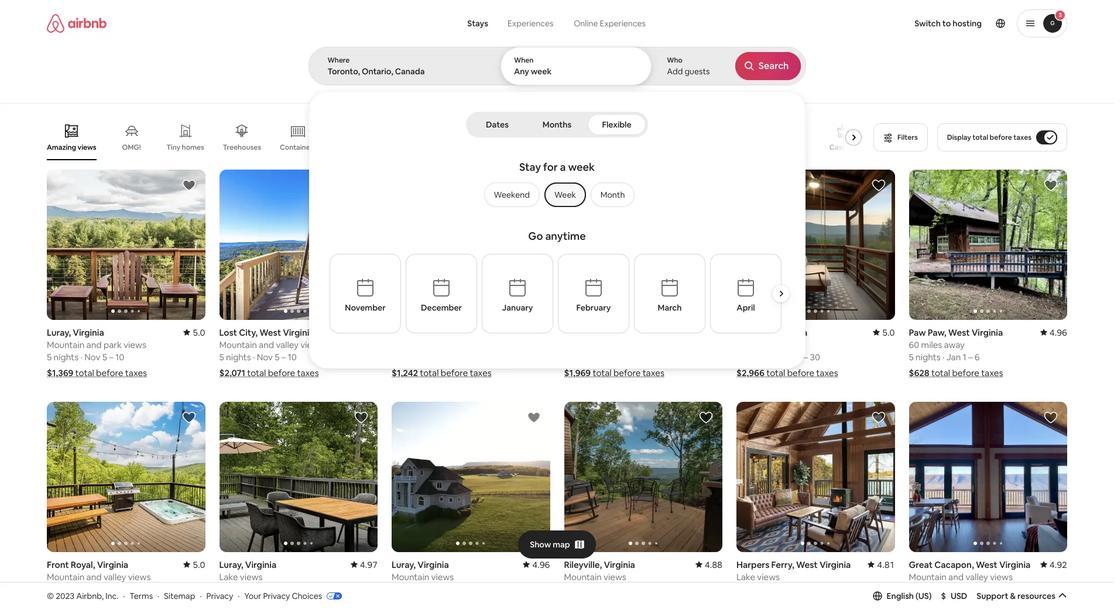 Task type: describe. For each thing, give the bounding box(es) containing it.
map
[[553, 540, 570, 550]]

fort
[[392, 327, 409, 338]]

online experiences
[[574, 18, 646, 29]]

$
[[941, 591, 946, 602]]

rileyville, virginia mountain views
[[564, 560, 635, 583]]

who
[[667, 56, 683, 65]]

jan
[[947, 352, 961, 363]]

valley inside front royal, virginia mountain and valley views 5 nights · dec 10 – 15
[[104, 572, 126, 583]]

mountain inside rileyville, virginia mountain views
[[564, 572, 602, 583]]

total inside lost city, west virginia mountain and valley views 5 nights · nov 5 – 10 $2,071 total before taxes
[[247, 368, 266, 379]]

Where field
[[328, 66, 481, 77]]

luray, for lake views
[[219, 560, 243, 571]]

your privacy choices
[[244, 591, 322, 602]]

fort valley, virginia
[[392, 327, 470, 338]]

display
[[947, 133, 971, 142]]

virginia inside luray, virginia mountain views
[[418, 560, 449, 571]]

anytime
[[545, 230, 586, 243]]

paw paw, west virginia 60 miles away 5 nights · jan 1 – 6 $628 total before taxes
[[909, 327, 1003, 379]]

go anytime
[[528, 230, 586, 243]]

april button
[[710, 254, 782, 334]]

your privacy choices link
[[244, 591, 342, 602]]

taxes inside paw paw, west virginia 60 miles away 5 nights · jan 1 – 6 $628 total before taxes
[[981, 368, 1003, 379]]

· inside front royal, virginia mountain and valley views 5 nights · dec 10 – 15
[[80, 584, 82, 595]]

nov 25 – 30 $2,966 total before taxes
[[737, 352, 838, 379]]

usd
[[951, 591, 967, 602]]

omg!
[[122, 143, 141, 152]]

before inside nov 25 – 30 $2,966 total before taxes
[[787, 368, 814, 379]]

5.0 out of 5 average rating image for front royal, virginia mountain and valley views 5 nights · dec 10 – 15
[[183, 560, 205, 571]]

castles
[[830, 143, 854, 152]]

months
[[543, 119, 572, 130]]

10 inside great cacapon, west virginia mountain and valley views 5 nights · nov 10 – 15
[[964, 584, 973, 595]]

dec
[[84, 584, 101, 595]]

support & resources button
[[977, 591, 1067, 602]]

switch to hosting link
[[908, 11, 989, 36]]

valley for lost city, west virginia
[[276, 340, 299, 351]]

and inside luray, virginia mountain and park views 5 nights · nov 5 – 10 $1,369 total before taxes
[[86, 340, 102, 351]]

views inside luray, virginia mountain and park views 5 nights · nov 5 – 10 $1,369 total before taxes
[[124, 340, 146, 351]]

stay for a week group
[[367, 156, 747, 225]]

march
[[658, 303, 682, 313]]

and inside front royal, virginia mountain and valley views 5 nights · dec 10 – 15
[[86, 572, 102, 583]]

4.97
[[360, 560, 378, 571]]

february
[[576, 303, 611, 313]]

©
[[47, 591, 54, 602]]

great
[[909, 560, 933, 571]]

total right $1,242
[[420, 368, 439, 379]]

dates
[[486, 119, 509, 130]]

virginia inside front royal, virginia mountain and valley views 5 nights · dec 10 – 15
[[97, 560, 128, 571]]

views inside "harpers ferry, west virginia lake views"
[[757, 572, 780, 583]]

stays tab panel
[[308, 47, 806, 369]]

show map
[[530, 540, 570, 550]]

west for paw,
[[948, 327, 970, 338]]

views inside rileyville, virginia mountain views
[[604, 572, 626, 583]]

lost
[[219, 327, 237, 338]]

4.81 out of 5 average rating image
[[868, 560, 895, 571]]

add to wishlist: paw paw, west virginia image
[[1044, 179, 1058, 193]]

tiny homes
[[167, 143, 204, 152]]

4.96 out of 5 average rating image for fort valley, virginia
[[523, 327, 550, 338]]

april
[[737, 303, 755, 313]]

switch
[[915, 18, 941, 29]]

– inside luray, virginia mountain and park views 5 nights · nov 5 – 10 $1,369 total before taxes
[[109, 352, 113, 363]]

4.92
[[1050, 560, 1067, 571]]

– inside lost city, west virginia mountain and valley views 5 nights · nov 5 – 10 $2,071 total before taxes
[[281, 352, 286, 363]]

guests
[[685, 66, 710, 77]]

4.96 out of 5 average rating image
[[1040, 327, 1067, 338]]

january button
[[482, 254, 553, 334]]

– inside paw paw, west virginia 60 miles away 5 nights · jan 1 – 6 $628 total before taxes
[[968, 352, 973, 363]]

mountain inside luray, virginia mountain and park views 5 nights · nov 5 – 10 $1,369 total before taxes
[[47, 340, 84, 351]]

mountain inside luray, virginia mountain views
[[392, 572, 429, 583]]

city,
[[239, 327, 258, 338]]

nov inside great cacapon, west virginia mountain and valley views 5 nights · nov 10 – 15
[[947, 584, 963, 595]]

virginia inside "harpers ferry, west virginia lake views"
[[820, 560, 851, 571]]

english
[[887, 591, 914, 602]]

nights inside lost city, west virginia mountain and valley views 5 nights · nov 5 – 10 $2,071 total before taxes
[[226, 352, 251, 363]]

luray, for mountain and park views
[[47, 327, 71, 338]]

virginia inside lost city, west virginia mountain and valley views 5 nights · nov 5 – 10 $2,071 total before taxes
[[283, 327, 314, 338]]

profile element
[[674, 0, 1067, 47]]

mountain inside front royal, virginia mountain and valley views 5 nights · dec 10 – 15
[[47, 572, 84, 583]]

15 inside front royal, virginia mountain and valley views 5 nights · dec 10 – 15
[[120, 584, 128, 595]]

5 inside great cacapon, west virginia mountain and valley views 5 nights · nov 10 – 15
[[909, 584, 914, 595]]

nights inside paw paw, west virginia 60 miles away 5 nights · jan 1 – 6 $628 total before taxes
[[916, 352, 941, 363]]

total inside paw paw, west virginia 60 miles away 5 nights · jan 1 – 6 $628 total before taxes
[[931, 368, 950, 379]]

nights inside luray, virginia lake views 5 nights · nov 5 – 10
[[226, 584, 251, 595]]

ferry,
[[771, 560, 794, 571]]

virginia inside luray, virginia mountain and park views 5 nights · nov 5 – 10 $1,369 total before taxes
[[73, 327, 104, 338]]

for
[[543, 160, 558, 174]]

lake inside "harpers ferry, west virginia lake views"
[[737, 572, 755, 583]]

nights inside luray, virginia mountain and park views 5 nights · nov 5 – 10 $1,369 total before taxes
[[54, 352, 79, 363]]

english (us) button
[[873, 591, 932, 602]]

terms · sitemap · privacy
[[130, 591, 233, 602]]

total inside nov 25 – 30 $2,966 total before taxes
[[767, 368, 785, 379]]

cacapon,
[[935, 560, 974, 571]]

who add guests
[[667, 56, 710, 77]]

west for ferry,
[[796, 560, 818, 571]]

before inside paw paw, west virginia 60 miles away 5 nights · jan 1 – 6 $628 total before taxes
[[952, 368, 979, 379]]

december
[[421, 303, 462, 313]]

group containing amazing views
[[47, 115, 867, 160]]

add
[[667, 66, 683, 77]]

25
[[792, 352, 802, 363]]

views inside luray, virginia lake views 5 nights · nov 5 – 10
[[240, 572, 263, 583]]

$1,242
[[392, 368, 418, 379]]

rileyville, virginia
[[737, 327, 808, 338]]

luray, virginia mountain views
[[392, 560, 454, 583]]

· inside great cacapon, west virginia mountain and valley views 5 nights · nov 10 – 15
[[943, 584, 945, 595]]

inc.
[[105, 591, 118, 602]]

5.0 for lost city, west virginia mountain and valley views 5 nights · nov 5 – 10 $2,071 total before taxes
[[365, 327, 378, 338]]

before inside lost city, west virginia mountain and valley views 5 nights · nov 5 – 10 $2,071 total before taxes
[[268, 368, 295, 379]]

airbnb,
[[76, 591, 104, 602]]

haymarket, virginia
[[564, 327, 645, 338]]

4.88 out of 5 average rating image
[[695, 560, 722, 571]]

stays
[[467, 18, 488, 29]]

15 inside great cacapon, west virginia mountain and valley views 5 nights · nov 10 – 15
[[982, 584, 990, 595]]

switch to hosting
[[915, 18, 982, 29]]

february button
[[558, 254, 629, 334]]

nov inside nov 25 – 30 $2,966 total before taxes
[[774, 352, 790, 363]]

(us)
[[916, 591, 932, 602]]

privacy link
[[206, 591, 233, 602]]

3 button
[[1017, 9, 1067, 37]]

10 inside luray, virginia mountain and park views 5 nights · nov 5 – 10 $1,369 total before taxes
[[115, 352, 124, 363]]

virginia inside luray, virginia lake views 5 nights · nov 5 – 10
[[245, 560, 276, 571]]

january
[[502, 303, 533, 313]]

5.0 for front royal, virginia mountain and valley views 5 nights · dec 10 – 15
[[193, 560, 205, 571]]

when any week
[[514, 56, 552, 77]]

homes
[[182, 143, 204, 152]]

amazing
[[47, 143, 76, 152]]

english (us)
[[887, 591, 932, 602]]

to
[[943, 18, 951, 29]]

mountain inside great cacapon, west virginia mountain and valley views 5 nights · nov 10 – 15
[[909, 572, 947, 583]]

4.96 for luray, virginia
[[532, 560, 550, 571]]

10 inside luray, virginia lake views 5 nights · nov 5 – 10
[[288, 584, 297, 595]]

nights inside great cacapon, west virginia mountain and valley views 5 nights · nov 10 – 15
[[916, 584, 941, 595]]

total inside display total before taxes button
[[973, 133, 988, 142]]



Task type: locate. For each thing, give the bounding box(es) containing it.
0 horizontal spatial 5.0 out of 5 average rating image
[[183, 560, 205, 571]]

views inside luray, virginia mountain views
[[431, 572, 454, 583]]

terms link
[[130, 591, 153, 602]]

15
[[120, 584, 128, 595], [982, 584, 990, 595]]

valley inside lost city, west virginia mountain and valley views 5 nights · nov 5 – 10 $2,071 total before taxes
[[276, 340, 299, 351]]

dates button
[[468, 114, 526, 135]]

taxes inside nov 25 – 30 $2,966 total before taxes
[[816, 368, 838, 379]]

luray, up the privacy link
[[219, 560, 243, 571]]

stay
[[519, 160, 541, 174]]

paw,
[[928, 327, 947, 338]]

display total before taxes button
[[937, 124, 1067, 152]]

add to wishlist: harpers ferry, west virginia image
[[871, 411, 886, 425]]

5.0 for luray, virginia mountain and park views 5 nights · nov 5 – 10 $1,369 total before taxes
[[193, 327, 205, 338]]

0 horizontal spatial luray,
[[47, 327, 71, 338]]

tiny
[[167, 143, 180, 152]]

front royal, virginia mountain and valley views 5 nights · dec 10 – 15
[[47, 560, 151, 595]]

30
[[810, 352, 820, 363]]

views
[[78, 143, 96, 152], [124, 340, 146, 351], [300, 340, 323, 351], [128, 572, 151, 583], [240, 572, 263, 583], [431, 572, 454, 583], [604, 572, 626, 583], [757, 572, 780, 583], [990, 572, 1013, 583]]

2 privacy from the left
[[263, 591, 290, 602]]

total right $1,969 at the right bottom
[[593, 368, 612, 379]]

2 horizontal spatial valley
[[966, 572, 988, 583]]

experiences right online
[[600, 18, 646, 29]]

add to wishlist: luray, virginia image
[[182, 179, 196, 193], [527, 411, 541, 425]]

None search field
[[308, 0, 806, 369]]

$ usd
[[941, 591, 967, 602]]

experiences
[[508, 18, 554, 29], [600, 18, 646, 29]]

1 lake from the left
[[219, 572, 238, 583]]

flexible button
[[588, 114, 646, 135]]

1 horizontal spatial lake
[[737, 572, 755, 583]]

experiences inside button
[[508, 18, 554, 29]]

1 vertical spatial 4.96 out of 5 average rating image
[[523, 560, 550, 571]]

add to wishlist: luray, virginia image
[[354, 411, 368, 425]]

4.96 out of 5 average rating image down show
[[523, 560, 550, 571]]

$628
[[909, 368, 930, 379]]

add to wishlist: luray, virginia image for mountain views
[[527, 411, 541, 425]]

0 horizontal spatial rileyville,
[[564, 560, 602, 571]]

0 vertical spatial 4.96 out of 5 average rating image
[[523, 327, 550, 338]]

© 2023 airbnb, inc. ·
[[47, 591, 125, 602]]

virginia
[[73, 327, 104, 338], [283, 327, 314, 338], [439, 327, 470, 338], [614, 327, 645, 338], [776, 327, 808, 338], [972, 327, 1003, 338], [97, 560, 128, 571], [245, 560, 276, 571], [418, 560, 449, 571], [604, 560, 635, 571], [820, 560, 851, 571], [999, 560, 1031, 571]]

nov
[[84, 352, 100, 363], [257, 352, 273, 363], [774, 352, 790, 363], [257, 584, 273, 595], [947, 584, 963, 595]]

3
[[1059, 11, 1062, 19]]

luray, inside luray, virginia mountain and park views 5 nights · nov 5 – 10 $1,369 total before taxes
[[47, 327, 71, 338]]

before down 1
[[952, 368, 979, 379]]

5.0 left paw
[[882, 327, 895, 338]]

5.0 out of 5 average rating image
[[183, 327, 205, 338], [873, 327, 895, 338]]

west inside paw paw, west virginia 60 miles away 5 nights · jan 1 – 6 $628 total before taxes
[[948, 327, 970, 338]]

virginia inside great cacapon, west virginia mountain and valley views 5 nights · nov 10 – 15
[[999, 560, 1031, 571]]

tab list inside stays tab panel
[[468, 112, 646, 138]]

choices
[[292, 591, 322, 602]]

5.0 out of 5 average rating image
[[356, 327, 378, 338], [183, 560, 205, 571]]

1 vertical spatial week
[[568, 160, 595, 174]]

west for cacapon,
[[976, 560, 997, 571]]

1 horizontal spatial experiences
[[600, 18, 646, 29]]

rileyville, for rileyville, virginia
[[737, 327, 774, 338]]

experiences up when
[[508, 18, 554, 29]]

10
[[115, 352, 124, 363], [288, 352, 297, 363], [103, 584, 112, 595], [288, 584, 297, 595], [964, 584, 973, 595]]

1 horizontal spatial valley
[[276, 340, 299, 351]]

amazing views
[[47, 143, 96, 152]]

&
[[1010, 591, 1016, 602]]

5.0 left lost at left
[[193, 327, 205, 338]]

0 horizontal spatial valley
[[104, 572, 126, 583]]

month
[[601, 190, 625, 200]]

add to wishlist: fort valley, virginia image
[[527, 179, 541, 193]]

add to wishlist: great cacapon, west virginia image
[[1044, 411, 1058, 425]]

4.88
[[705, 560, 722, 571]]

5.0 down november
[[365, 327, 378, 338]]

paw
[[909, 327, 926, 338]]

months button
[[529, 114, 585, 135]]

flexible
[[602, 119, 631, 130]]

total right $1,369
[[75, 368, 94, 379]]

0 horizontal spatial experiences
[[508, 18, 554, 29]]

1 privacy from the left
[[206, 591, 233, 602]]

·
[[80, 352, 82, 363], [253, 352, 255, 363], [943, 352, 945, 363], [80, 584, 82, 595], [253, 584, 255, 595], [943, 584, 945, 595], [123, 591, 125, 602], [157, 591, 159, 602], [200, 591, 202, 602], [238, 591, 240, 602]]

4.96 out of 5 average rating image for luray, virginia
[[523, 560, 550, 571]]

60
[[909, 340, 919, 351]]

go anytime group
[[330, 225, 795, 354]]

1 experiences from the left
[[508, 18, 554, 29]]

before
[[990, 133, 1012, 142], [96, 368, 123, 379], [268, 368, 295, 379], [441, 368, 468, 379], [614, 368, 641, 379], [787, 368, 814, 379], [952, 368, 979, 379]]

$1,242 total before taxes
[[392, 368, 492, 379]]

where
[[328, 56, 350, 65]]

week right a on the top of page
[[568, 160, 595, 174]]

nights
[[54, 352, 79, 363], [226, 352, 251, 363], [916, 352, 941, 363], [54, 584, 79, 595], [226, 584, 251, 595], [916, 584, 941, 595]]

lost city, west virginia mountain and valley views 5 nights · nov 5 – 10 $2,071 total before taxes
[[219, 327, 323, 379]]

$2,966
[[737, 368, 765, 379]]

show map button
[[518, 531, 596, 559]]

views inside lost city, west virginia mountain and valley views 5 nights · nov 5 – 10 $2,071 total before taxes
[[300, 340, 323, 351]]

5.0 out of 5 average rating image up terms · sitemap · privacy
[[183, 560, 205, 571]]

west right city, at the bottom left of the page
[[260, 327, 281, 338]]

filters button
[[874, 124, 928, 152]]

· inside luray, virginia mountain and park views 5 nights · nov 5 – 10 $1,369 total before taxes
[[80, 352, 82, 363]]

and
[[86, 340, 102, 351], [259, 340, 274, 351], [86, 572, 102, 583], [949, 572, 964, 583]]

any
[[514, 66, 529, 77]]

virginia inside paw paw, west virginia 60 miles away 5 nights · jan 1 – 6 $628 total before taxes
[[972, 327, 1003, 338]]

1 vertical spatial 5.0 out of 5 average rating image
[[183, 560, 205, 571]]

week inside stay for a week group
[[568, 160, 595, 174]]

2 4.96 out of 5 average rating image from the top
[[523, 560, 550, 571]]

march button
[[634, 254, 706, 334]]

· inside paw paw, west virginia 60 miles away 5 nights · jan 1 – 6 $628 total before taxes
[[943, 352, 945, 363]]

group inside stay for a week group
[[479, 183, 635, 207]]

nights inside front royal, virginia mountain and valley views 5 nights · dec 10 – 15
[[54, 584, 79, 595]]

5.0 out of 5 average rating image for nov 25 – 30 $2,966 total before taxes
[[873, 327, 895, 338]]

0 vertical spatial add to wishlist: luray, virginia image
[[182, 179, 196, 193]]

0 horizontal spatial lake
[[219, 572, 238, 583]]

5 inside front royal, virginia mountain and valley views 5 nights · dec 10 – 15
[[47, 584, 52, 595]]

resources
[[1018, 591, 1056, 602]]

rileyville, down the map
[[564, 560, 602, 571]]

4.96 out of 5 average rating image
[[523, 327, 550, 338], [523, 560, 550, 571]]

5.0 out of 5 average rating image for lost city, west virginia mountain and valley views 5 nights · nov 5 – 10 $2,071 total before taxes
[[356, 327, 378, 338]]

week
[[531, 66, 552, 77], [568, 160, 595, 174]]

when
[[514, 56, 534, 65]]

add to wishlist: luray, virginia image for mountain and park views
[[182, 179, 196, 193]]

nov inside luray, virginia mountain and park views 5 nights · nov 5 – 10 $1,369 total before taxes
[[84, 352, 100, 363]]

1 vertical spatial add to wishlist: luray, virginia image
[[527, 411, 541, 425]]

royal,
[[71, 560, 95, 571]]

before down 25
[[787, 368, 814, 379]]

1 horizontal spatial rileyville,
[[737, 327, 774, 338]]

display total before taxes
[[947, 133, 1032, 142]]

before down haymarket, virginia
[[614, 368, 641, 379]]

5 inside paw paw, west virginia 60 miles away 5 nights · jan 1 – 6 $628 total before taxes
[[909, 352, 914, 363]]

online experiences link
[[564, 12, 656, 35]]

5.0 out of 5 average rating image left paw
[[873, 327, 895, 338]]

total inside luray, virginia mountain and park views 5 nights · nov 5 – 10 $1,369 total before taxes
[[75, 368, 94, 379]]

virginia inside rileyville, virginia mountain views
[[604, 560, 635, 571]]

1 horizontal spatial 5.0 out of 5 average rating image
[[873, 327, 895, 338]]

what can we help you find? tab list
[[458, 12, 564, 35]]

1 horizontal spatial 15
[[982, 584, 990, 595]]

1 horizontal spatial 5.0 out of 5 average rating image
[[356, 327, 378, 338]]

rileyville, for rileyville, virginia mountain views
[[564, 560, 602, 571]]

4.96 out of 5 average rating image down "january"
[[523, 327, 550, 338]]

nov inside luray, virginia lake views 5 nights · nov 5 – 10
[[257, 584, 273, 595]]

valley for great cacapon, west virginia
[[966, 572, 988, 583]]

5.0 for nov 25 – 30 $2,966 total before taxes
[[882, 327, 895, 338]]

group containing weekend
[[479, 183, 635, 207]]

1 horizontal spatial add to wishlist: luray, virginia image
[[527, 411, 541, 425]]

10 inside front royal, virginia mountain and valley views 5 nights · dec 10 – 15
[[103, 584, 112, 595]]

before inside luray, virginia mountain and park views 5 nights · nov 5 – 10 $1,369 total before taxes
[[96, 368, 123, 379]]

tab list
[[468, 112, 646, 138]]

1 horizontal spatial week
[[568, 160, 595, 174]]

views inside great cacapon, west virginia mountain and valley views 5 nights · nov 10 – 15
[[990, 572, 1013, 583]]

show
[[530, 540, 551, 550]]

none search field containing stay for a week
[[308, 0, 806, 369]]

– inside great cacapon, west virginia mountain and valley views 5 nights · nov 10 – 15
[[975, 584, 980, 595]]

lake
[[219, 572, 238, 583], [737, 572, 755, 583]]

filters
[[898, 133, 918, 142]]

2 lake from the left
[[737, 572, 755, 583]]

taxes inside lost city, west virginia mountain and valley views 5 nights · nov 5 – 10 $2,071 total before taxes
[[297, 368, 319, 379]]

rileyville, down the april
[[737, 327, 774, 338]]

0 vertical spatial rileyville,
[[737, 327, 774, 338]]

4.97 out of 5 average rating image
[[351, 560, 378, 571]]

stay for a week
[[519, 160, 595, 174]]

terms
[[130, 591, 153, 602]]

west inside great cacapon, west virginia mountain and valley views 5 nights · nov 10 – 15
[[976, 560, 997, 571]]

add to wishlist: front royal, virginia image
[[182, 411, 196, 425]]

luray, up $1,369
[[47, 327, 71, 338]]

add to wishlist: rileyville, virginia image
[[871, 179, 886, 193]]

$1,369
[[47, 368, 73, 379]]

valley inside great cacapon, west virginia mountain and valley views 5 nights · nov 10 – 15
[[966, 572, 988, 583]]

park
[[104, 340, 122, 351]]

4.96 for fort valley, virginia
[[532, 327, 550, 338]]

mountain
[[47, 340, 84, 351], [219, 340, 257, 351], [47, 572, 84, 583], [392, 572, 429, 583], [564, 572, 602, 583], [909, 572, 947, 583]]

west inside lost city, west virginia mountain and valley views 5 nights · nov 5 – 10 $2,071 total before taxes
[[260, 327, 281, 338]]

0 vertical spatial 5.0 out of 5 average rating image
[[356, 327, 378, 338]]

before down park at the bottom
[[96, 368, 123, 379]]

0 horizontal spatial week
[[531, 66, 552, 77]]

5.0 out of 5 average rating image for luray, virginia mountain and park views 5 nights · nov 5 – 10 $1,369 total before taxes
[[183, 327, 205, 338]]

west for city,
[[260, 327, 281, 338]]

week right any
[[531, 66, 552, 77]]

$1,969 total before taxes
[[564, 368, 664, 379]]

privacy left your
[[206, 591, 233, 602]]

luray,
[[47, 327, 71, 338], [219, 560, 243, 571], [392, 560, 416, 571]]

miles
[[921, 340, 942, 351]]

2 horizontal spatial luray,
[[392, 560, 416, 571]]

1 5.0 out of 5 average rating image from the left
[[183, 327, 205, 338]]

total right the display
[[973, 133, 988, 142]]

0 vertical spatial week
[[531, 66, 552, 77]]

views inside front royal, virginia mountain and valley views 5 nights · dec 10 – 15
[[128, 572, 151, 583]]

front
[[47, 560, 69, 571]]

10 inside lost city, west virginia mountain and valley views 5 nights · nov 5 – 10 $2,071 total before taxes
[[288, 352, 297, 363]]

go
[[528, 230, 543, 243]]

sitemap link
[[164, 591, 195, 602]]

0 horizontal spatial add to wishlist: luray, virginia image
[[182, 179, 196, 193]]

· inside lost city, west virginia mountain and valley views 5 nights · nov 5 – 10 $2,071 total before taxes
[[253, 352, 255, 363]]

taxes inside luray, virginia mountain and park views 5 nights · nov 5 – 10 $1,369 total before taxes
[[125, 368, 147, 379]]

4.93 out of 5 average rating image
[[695, 327, 722, 338]]

away
[[944, 340, 965, 351]]

week inside when any week
[[531, 66, 552, 77]]

west up away
[[948, 327, 970, 338]]

2 5.0 out of 5 average rating image from the left
[[873, 327, 895, 338]]

total right $2,966
[[767, 368, 785, 379]]

luray, right 4.97
[[392, 560, 416, 571]]

west up support
[[976, 560, 997, 571]]

5.0
[[193, 327, 205, 338], [365, 327, 378, 338], [882, 327, 895, 338], [193, 560, 205, 571]]

west right ferry,
[[796, 560, 818, 571]]

total
[[973, 133, 988, 142], [75, 368, 94, 379], [247, 368, 266, 379], [420, 368, 439, 379], [593, 368, 612, 379], [767, 368, 785, 379], [931, 368, 950, 379]]

valley,
[[411, 327, 437, 338]]

before right $2,071
[[268, 368, 295, 379]]

hosting
[[953, 18, 982, 29]]

0 horizontal spatial 15
[[120, 584, 128, 595]]

0 horizontal spatial privacy
[[206, 591, 233, 602]]

5.0 up terms · sitemap · privacy
[[193, 560, 205, 571]]

treehouses
[[223, 143, 261, 152]]

group
[[47, 115, 867, 160], [47, 170, 205, 320], [219, 170, 378, 320], [392, 170, 550, 320], [564, 170, 722, 320], [737, 170, 895, 320], [909, 170, 1067, 320], [479, 183, 635, 207], [47, 402, 205, 553], [219, 402, 378, 553], [392, 402, 550, 553], [564, 402, 722, 553], [737, 402, 895, 553], [909, 402, 1067, 553]]

total down jan
[[931, 368, 950, 379]]

4.92 out of 5 average rating image
[[1040, 560, 1067, 571]]

lake down harpers
[[737, 572, 755, 583]]

west inside "harpers ferry, west virginia lake views"
[[796, 560, 818, 571]]

– inside luray, virginia lake views 5 nights · nov 5 – 10
[[281, 584, 286, 595]]

lake up the privacy link
[[219, 572, 238, 583]]

1 horizontal spatial luray,
[[219, 560, 243, 571]]

mountain inside lost city, west virginia mountain and valley views 5 nights · nov 5 – 10 $2,071 total before taxes
[[219, 340, 257, 351]]

tab list containing dates
[[468, 112, 646, 138]]

add to wishlist: rileyville, virginia image
[[699, 411, 713, 425]]

great cacapon, west virginia mountain and valley views 5 nights · nov 10 – 15
[[909, 560, 1031, 595]]

before inside display total before taxes button
[[990, 133, 1012, 142]]

5.0 out of 5 average rating image down november
[[356, 327, 378, 338]]

nov inside lost city, west virginia mountain and valley views 5 nights · nov 5 – 10 $2,071 total before taxes
[[257, 352, 273, 363]]

before right the display
[[990, 133, 1012, 142]]

1 horizontal spatial privacy
[[263, 591, 290, 602]]

15 right inc.
[[120, 584, 128, 595]]

2 experiences from the left
[[600, 18, 646, 29]]

· inside luray, virginia lake views 5 nights · nov 5 – 10
[[253, 584, 255, 595]]

before down the fort valley, virginia
[[441, 368, 468, 379]]

– inside front royal, virginia mountain and valley views 5 nights · dec 10 – 15
[[114, 584, 118, 595]]

privacy right your
[[263, 591, 290, 602]]

and inside lost city, west virginia mountain and valley views 5 nights · nov 5 – 10 $2,071 total before taxes
[[259, 340, 274, 351]]

support
[[977, 591, 1008, 602]]

luray, inside luray, virginia lake views 5 nights · nov 5 – 10
[[219, 560, 243, 571]]

luray, virginia mountain and park views 5 nights · nov 5 – 10 $1,369 total before taxes
[[47, 327, 147, 379]]

4.81
[[877, 560, 895, 571]]

1 15 from the left
[[120, 584, 128, 595]]

2 15 from the left
[[982, 584, 990, 595]]

haymarket,
[[564, 327, 612, 338]]

taxes inside button
[[1014, 133, 1032, 142]]

november
[[345, 303, 386, 313]]

0 horizontal spatial 5.0 out of 5 average rating image
[[183, 327, 205, 338]]

west
[[260, 327, 281, 338], [948, 327, 970, 338], [796, 560, 818, 571], [976, 560, 997, 571]]

and inside great cacapon, west virginia mountain and valley views 5 nights · nov 10 – 15
[[949, 572, 964, 583]]

–
[[109, 352, 113, 363], [281, 352, 286, 363], [804, 352, 808, 363], [968, 352, 973, 363], [114, 584, 118, 595], [281, 584, 286, 595], [975, 584, 980, 595]]

6
[[975, 352, 980, 363]]

1 4.96 out of 5 average rating image from the top
[[523, 327, 550, 338]]

– inside nov 25 – 30 $2,966 total before taxes
[[804, 352, 808, 363]]

15 right usd on the right of the page
[[982, 584, 990, 595]]

rileyville, inside rileyville, virginia mountain views
[[564, 560, 602, 571]]

1 vertical spatial rileyville,
[[564, 560, 602, 571]]

4.96
[[532, 327, 550, 338], [1050, 327, 1067, 338], [532, 560, 550, 571]]

5.0 out of 5 average rating image left lost at left
[[183, 327, 205, 338]]

luray, inside luray, virginia mountain views
[[392, 560, 416, 571]]

lake inside luray, virginia lake views 5 nights · nov 5 – 10
[[219, 572, 238, 583]]

valley
[[276, 340, 299, 351], [104, 572, 126, 583], [966, 572, 988, 583]]

total right $2,071
[[247, 368, 266, 379]]



Task type: vqa. For each thing, say whether or not it's contained in the screenshot.
· within paw paw, west virginia 60 miles away 5 nights · jan 1 – 6 $628 total before taxes
yes



